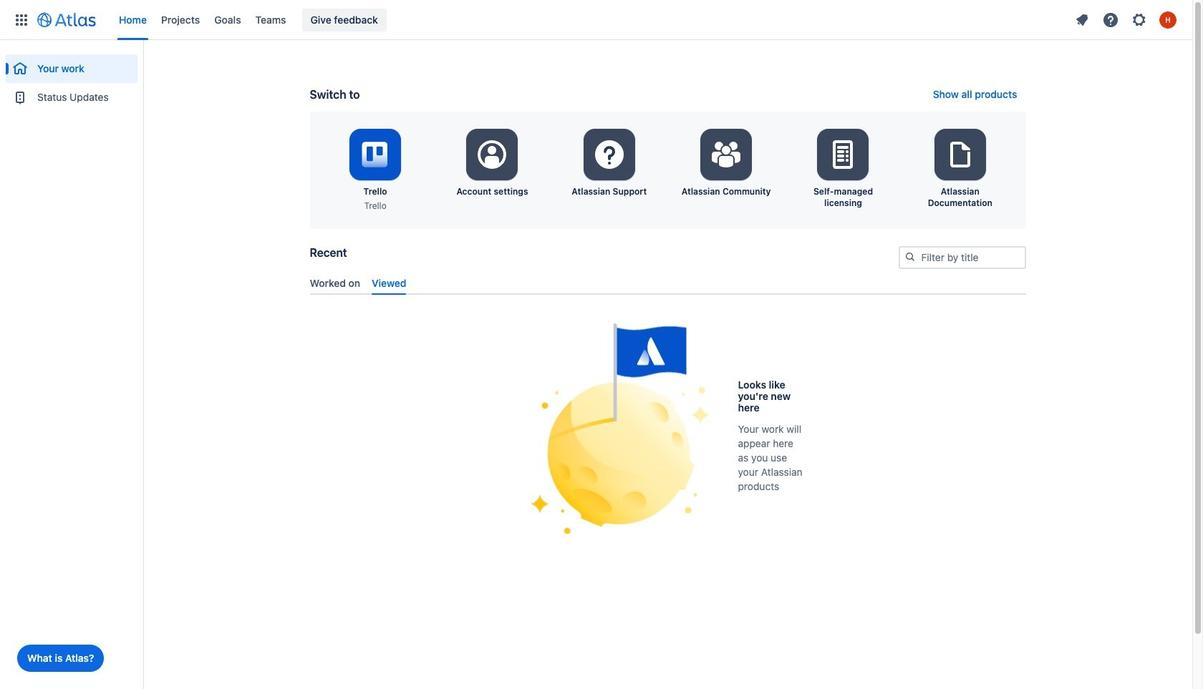 Task type: describe. For each thing, give the bounding box(es) containing it.
Filter by title field
[[900, 248, 1025, 268]]

settings image
[[475, 138, 510, 172]]



Task type: vqa. For each thing, say whether or not it's contained in the screenshot.
the NEW link
no



Task type: locate. For each thing, give the bounding box(es) containing it.
top element
[[9, 0, 1070, 40]]

switch to... image
[[13, 11, 30, 28]]

group
[[6, 40, 138, 116]]

help icon image
[[1103, 11, 1120, 28]]

settings image
[[1131, 11, 1148, 28], [592, 138, 627, 172], [709, 138, 744, 172], [826, 138, 861, 172], [943, 138, 978, 172]]

banner
[[0, 0, 1193, 40]]

account image
[[1160, 11, 1177, 28]]

notifications image
[[1074, 11, 1091, 28]]

search image
[[904, 251, 916, 263]]

tab list
[[304, 271, 1032, 295]]

list
[[112, 0, 1070, 40], [1070, 8, 1184, 31]]



